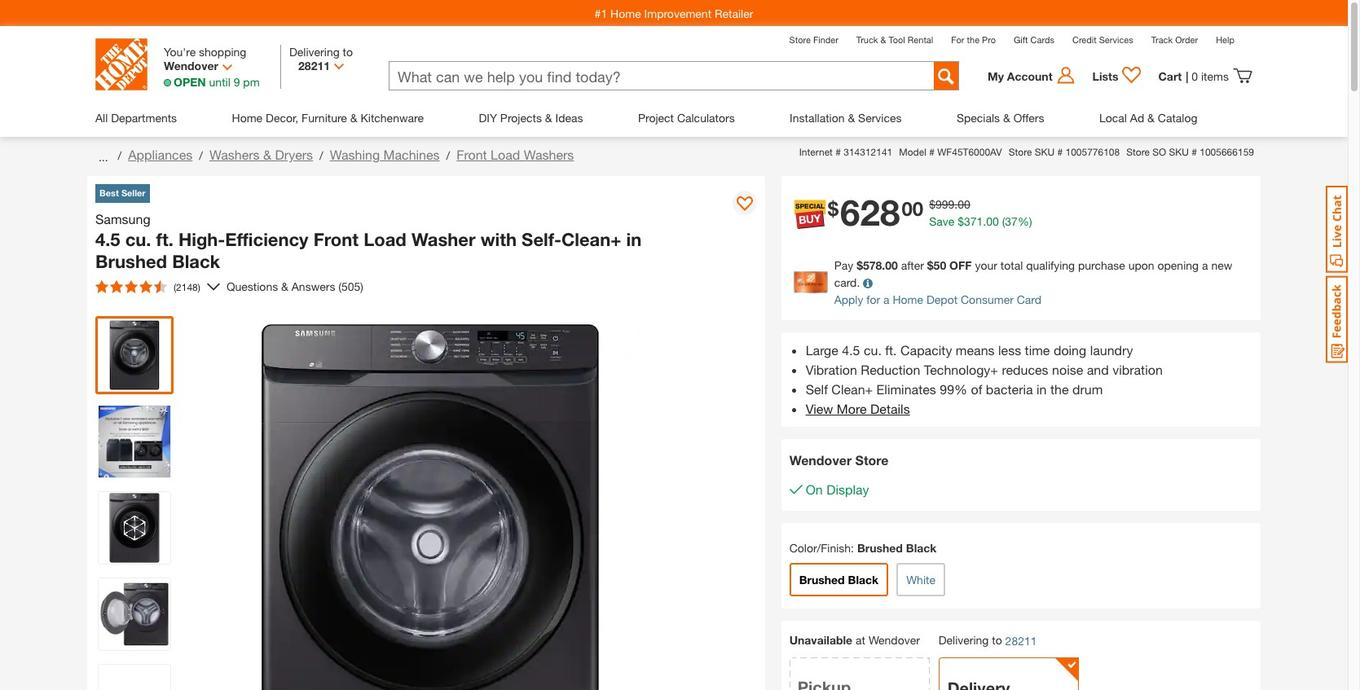 Task type: locate. For each thing, give the bounding box(es) containing it.
1 vertical spatial front
[[314, 229, 359, 250]]

0 vertical spatial load
[[491, 147, 520, 162]]

00 right 999
[[958, 198, 971, 211]]

washers
[[209, 147, 260, 162], [524, 147, 574, 162]]

... button
[[95, 145, 111, 168]]

$ inside $ 628 00
[[828, 197, 839, 220]]

home left depot
[[893, 293, 924, 306]]

0 horizontal spatial in
[[626, 229, 642, 250]]

home left "decor,"
[[232, 111, 263, 125]]

9
[[234, 75, 240, 89]]

washers left the dryers
[[209, 147, 260, 162]]

cart
[[1159, 69, 1182, 83]]

after
[[901, 258, 924, 272]]

store left 'finder'
[[790, 34, 811, 45]]

display image
[[737, 196, 753, 213]]

2 vertical spatial black
[[848, 573, 879, 587]]

1 horizontal spatial 4.5
[[842, 342, 860, 358]]

of
[[971, 381, 983, 397]]

home
[[611, 6, 641, 20], [232, 111, 263, 125], [893, 293, 924, 306]]

model
[[899, 146, 927, 158]]

questions & answers (505)
[[227, 280, 364, 293]]

store
[[790, 34, 811, 45], [1009, 146, 1032, 158], [1127, 146, 1150, 158], [856, 452, 889, 468]]

1 horizontal spatial cu.
[[864, 342, 882, 358]]

furniture
[[302, 111, 347, 125]]

628
[[840, 191, 900, 234]]

installation
[[790, 111, 845, 125]]

services up 314312141
[[858, 111, 902, 125]]

0 vertical spatial brushed
[[95, 251, 167, 272]]

0 vertical spatial .
[[955, 198, 958, 211]]

order
[[1176, 34, 1198, 45]]

0 horizontal spatial a
[[884, 293, 890, 306]]

brushed up 4.5 stars image
[[95, 251, 167, 272]]

0 horizontal spatial brushed
[[95, 251, 167, 272]]

1 horizontal spatial wendover
[[790, 452, 852, 468]]

# left 1005776108
[[1058, 146, 1063, 158]]

a left new
[[1202, 258, 1208, 272]]

1 horizontal spatial black
[[848, 573, 879, 587]]

0
[[1192, 69, 1198, 83]]

to up home decor, furniture & kitchenware
[[343, 45, 353, 59]]

local ad & catalog link
[[1100, 99, 1198, 137]]

1 horizontal spatial sku
[[1169, 146, 1189, 158]]

99%
[[940, 381, 968, 397]]

0 horizontal spatial home
[[232, 111, 263, 125]]

ft. inside samsung 4.5 cu. ft. high-efficiency front load washer with self-clean+ in brushed black
[[156, 229, 173, 250]]

/ right appliances
[[199, 148, 203, 162]]

to left 28211 link
[[992, 633, 1002, 647]]

# right model
[[929, 146, 935, 158]]

... / appliances / washers & dryers / washing machines / front load washers
[[95, 147, 574, 163]]

all departments
[[95, 111, 177, 125]]

wendover right at
[[869, 633, 920, 647]]

1 horizontal spatial brushed
[[799, 573, 845, 587]]

brushed inside samsung 4.5 cu. ft. high-efficiency front load washer with self-clean+ in brushed black
[[95, 251, 167, 272]]

wendover up open
[[164, 59, 218, 73]]

.
[[955, 198, 958, 211], [983, 215, 986, 229]]

total
[[1001, 258, 1023, 272]]

0 horizontal spatial the
[[967, 34, 980, 45]]

00 left (
[[986, 215, 999, 229]]

00 inside $ 628 00
[[902, 197, 924, 220]]

1 vertical spatial brushed
[[857, 541, 903, 555]]

37
[[1005, 215, 1018, 229]]

1 horizontal spatial clean+
[[832, 381, 873, 397]]

black up white
[[906, 541, 937, 555]]

0 horizontal spatial 00
[[902, 197, 924, 220]]

0 horizontal spatial to
[[343, 45, 353, 59]]

local ad & catalog
[[1100, 111, 1198, 125]]

1 horizontal spatial .
[[983, 215, 986, 229]]

1 horizontal spatial ft.
[[886, 342, 897, 358]]

1 vertical spatial delivering
[[939, 633, 989, 647]]

4.5 inside large 4.5 cu. ft. capacity means less time doing laundry vibration reduction technology+ reduces noise and vibration self clean+ eliminates 99% of bacteria in the drum view more details
[[842, 342, 860, 358]]

0 vertical spatial wendover
[[164, 59, 218, 73]]

(505)
[[339, 280, 364, 293]]

sku down offers
[[1035, 146, 1055, 158]]

delivering inside delivering to 28211
[[939, 633, 989, 647]]

1 vertical spatial the
[[1051, 381, 1069, 397]]

00 left save
[[902, 197, 924, 220]]

2 / from the left
[[199, 148, 203, 162]]

appliances link
[[128, 147, 193, 162]]

for the pro link
[[951, 34, 996, 45]]

services right the credit
[[1099, 34, 1134, 45]]

cu. inside samsung 4.5 cu. ft. high-efficiency front load washer with self-clean+ in brushed black
[[125, 229, 151, 250]]

0 vertical spatial black
[[172, 251, 220, 272]]

0 horizontal spatial black
[[172, 251, 220, 272]]

black down the color/finish : brushed black
[[848, 573, 879, 587]]

brushed down color/finish
[[799, 573, 845, 587]]

/ right ... button
[[118, 148, 122, 162]]

delivering for delivering to 28211
[[939, 633, 989, 647]]

0 vertical spatial services
[[1099, 34, 1134, 45]]

& left tool
[[881, 34, 887, 45]]

1 horizontal spatial 28211
[[1006, 634, 1037, 648]]

pay
[[834, 258, 854, 272]]

brushed black samsung front load washers wf45t6000av 64.0 image
[[99, 319, 170, 391]]

$ right save
[[958, 215, 964, 229]]

load inside ... / appliances / washers & dryers / washing machines / front load washers
[[491, 147, 520, 162]]

28211
[[298, 59, 330, 73], [1006, 634, 1037, 648]]

high-
[[178, 229, 225, 250]]

0 vertical spatial the
[[967, 34, 980, 45]]

1 vertical spatial load
[[364, 229, 407, 250]]

brushed right :
[[857, 541, 903, 555]]

1 horizontal spatial front
[[457, 147, 487, 162]]

new
[[1212, 258, 1233, 272]]

& right furniture on the left top of the page
[[350, 111, 358, 125]]

brushed
[[95, 251, 167, 272], [857, 541, 903, 555], [799, 573, 845, 587]]

0 horizontal spatial load
[[364, 229, 407, 250]]

clean+
[[562, 229, 622, 250], [832, 381, 873, 397]]

the down noise
[[1051, 381, 1069, 397]]

& left the dryers
[[263, 147, 272, 162]]

cu. inside large 4.5 cu. ft. capacity means less time doing laundry vibration reduction technology+ reduces noise and vibration self clean+ eliminates 99% of bacteria in the drum view more details
[[864, 342, 882, 358]]

reduces
[[1002, 362, 1049, 377]]

1 vertical spatial in
[[1037, 381, 1047, 397]]

reduction
[[861, 362, 921, 377]]

help link
[[1216, 34, 1235, 45]]

&
[[881, 34, 887, 45], [350, 111, 358, 125], [545, 111, 552, 125], [848, 111, 855, 125], [1003, 111, 1011, 125], [1148, 111, 1155, 125], [263, 147, 272, 162], [281, 280, 288, 293]]

50
[[934, 258, 947, 272]]

0 horizontal spatial sku
[[1035, 146, 1055, 158]]

1 vertical spatial black
[[906, 541, 937, 555]]

dryers
[[275, 147, 313, 162]]

1 horizontal spatial the
[[1051, 381, 1069, 397]]

0 vertical spatial delivering
[[289, 45, 340, 59]]

4.5
[[95, 229, 120, 250], [842, 342, 860, 358]]

0 vertical spatial home
[[611, 6, 641, 20]]

home right #1
[[611, 6, 641, 20]]

2 horizontal spatial black
[[906, 541, 937, 555]]

0 vertical spatial cu.
[[125, 229, 151, 250]]

to for delivering to
[[343, 45, 353, 59]]

0 horizontal spatial ft.
[[156, 229, 173, 250]]

laundry
[[1090, 342, 1133, 358]]

0 vertical spatial in
[[626, 229, 642, 250]]

front
[[457, 147, 487, 162], [314, 229, 359, 250]]

1 vertical spatial cu.
[[864, 342, 882, 358]]

...
[[99, 150, 108, 163]]

1 vertical spatial clean+
[[832, 381, 873, 397]]

load down projects at the left of the page
[[491, 147, 520, 162]]

store finder link
[[790, 34, 839, 45]]

371
[[964, 215, 983, 229]]

1 horizontal spatial washers
[[524, 147, 574, 162]]

delivering to
[[289, 45, 353, 59]]

front down diy
[[457, 147, 487, 162]]

1 vertical spatial to
[[992, 633, 1002, 647]]

1 vertical spatial a
[[884, 293, 890, 306]]

1 horizontal spatial to
[[992, 633, 1002, 647]]

2 horizontal spatial home
[[893, 293, 924, 306]]

calculators
[[677, 111, 735, 125]]

None text field
[[390, 62, 918, 91], [390, 62, 918, 91], [390, 62, 918, 91], [390, 62, 918, 91]]

1 horizontal spatial services
[[1099, 34, 1134, 45]]

samsung link
[[95, 209, 157, 229]]

0 horizontal spatial washers
[[209, 147, 260, 162]]

washers & dryers link
[[209, 147, 313, 162]]

0 horizontal spatial delivering
[[289, 45, 340, 59]]

1 horizontal spatial in
[[1037, 381, 1047, 397]]

ft. up reduction
[[886, 342, 897, 358]]

ft. left high- at the left of the page
[[156, 229, 173, 250]]

1 vertical spatial 4.5
[[842, 342, 860, 358]]

1 vertical spatial wendover
[[790, 452, 852, 468]]

ft. inside large 4.5 cu. ft. capacity means less time doing laundry vibration reduction technology+ reduces noise and vibration self clean+ eliminates 99% of bacteria in the drum view more details
[[886, 342, 897, 358]]

cu. up reduction
[[864, 342, 882, 358]]

/
[[118, 148, 122, 162], [199, 148, 203, 162], [320, 148, 323, 162], [446, 148, 450, 162]]

catalog
[[1158, 111, 1198, 125]]

load inside samsung 4.5 cu. ft. high-efficiency front load washer with self-clean+ in brushed black
[[364, 229, 407, 250]]

4.5 down samsung
[[95, 229, 120, 250]]

4.5 for high-
[[95, 229, 120, 250]]

your
[[975, 258, 998, 272]]

$ up save
[[929, 198, 936, 211]]

28211 inside delivering to 28211
[[1006, 634, 1037, 648]]

washers down diy projects & ideas link
[[524, 147, 574, 162]]

# right internet
[[836, 146, 841, 158]]

track
[[1152, 34, 1173, 45]]

gift cards link
[[1014, 34, 1055, 45]]

1 horizontal spatial 00
[[958, 198, 971, 211]]

brushed black samsung front load washers wf45t6000av e1.1 image
[[99, 406, 170, 477]]

answers
[[292, 280, 335, 293]]

technology+
[[924, 362, 999, 377]]

front inside ... / appliances / washers & dryers / washing machines / front load washers
[[457, 147, 487, 162]]

2 vertical spatial wendover
[[869, 633, 920, 647]]

black down high- at the left of the page
[[172, 251, 220, 272]]

0 horizontal spatial front
[[314, 229, 359, 250]]

services
[[1099, 34, 1134, 45], [858, 111, 902, 125]]

the inside large 4.5 cu. ft. capacity means less time doing laundry vibration reduction technology+ reduces noise and vibration self clean+ eliminates 99% of bacteria in the drum view more details
[[1051, 381, 1069, 397]]

4.5 inside samsung 4.5 cu. ft. high-efficiency front load washer with self-clean+ in brushed black
[[95, 229, 120, 250]]

$ right pay
[[857, 258, 863, 272]]

wendover for wendover
[[164, 59, 218, 73]]

the right the for
[[967, 34, 980, 45]]

specials & offers link
[[957, 99, 1045, 137]]

info image
[[863, 279, 873, 289]]

0 vertical spatial clean+
[[562, 229, 622, 250]]

0 horizontal spatial clean+
[[562, 229, 622, 250]]

qualifying
[[1026, 258, 1075, 272]]

track order
[[1152, 34, 1198, 45]]

delivering up furniture on the left top of the page
[[289, 45, 340, 59]]

questions
[[227, 280, 278, 293]]

store up display
[[856, 452, 889, 468]]

1 washers from the left
[[209, 147, 260, 162]]

/ right machines
[[446, 148, 450, 162]]

0 vertical spatial ft.
[[156, 229, 173, 250]]

$ left 628
[[828, 197, 839, 220]]

to
[[343, 45, 353, 59], [992, 633, 1002, 647]]

front up (505)
[[314, 229, 359, 250]]

2 horizontal spatial wendover
[[869, 633, 920, 647]]

cu. down samsung
[[125, 229, 151, 250]]

%)
[[1018, 215, 1032, 229]]

until
[[209, 75, 231, 89]]

0 horizontal spatial cu.
[[125, 229, 151, 250]]

0 horizontal spatial .
[[955, 198, 958, 211]]

2 vertical spatial brushed
[[799, 573, 845, 587]]

internet
[[799, 146, 833, 158]]

store down offers
[[1009, 146, 1032, 158]]

0 horizontal spatial services
[[858, 111, 902, 125]]

delivering left 28211 link
[[939, 633, 989, 647]]

2 horizontal spatial brushed
[[857, 541, 903, 555]]

wendover
[[164, 59, 218, 73], [790, 452, 852, 468], [869, 633, 920, 647]]

0 vertical spatial front
[[457, 147, 487, 162]]

1 vertical spatial .
[[983, 215, 986, 229]]

to inside delivering to 28211
[[992, 633, 1002, 647]]

apply for a home depot consumer card
[[834, 293, 1042, 306]]

1 vertical spatial ft.
[[886, 342, 897, 358]]

samsung 4.5 cu. ft. high-efficiency front load washer with self-clean+ in brushed black
[[95, 211, 642, 272]]

/ right the dryers
[[320, 148, 323, 162]]

1 vertical spatial home
[[232, 111, 263, 125]]

2 vertical spatial home
[[893, 293, 924, 306]]

1 horizontal spatial load
[[491, 147, 520, 162]]

cu. for capacity
[[864, 342, 882, 358]]

0 horizontal spatial 4.5
[[95, 229, 120, 250]]

truck
[[857, 34, 878, 45]]

# left 1005666159
[[1192, 146, 1197, 158]]

wendover up on
[[790, 452, 852, 468]]

1 vertical spatial 28211
[[1006, 634, 1037, 648]]

washing
[[330, 147, 380, 162]]

4.5 up vibration at the right bottom of page
[[842, 342, 860, 358]]

0 vertical spatial a
[[1202, 258, 1208, 272]]

& right ad
[[1148, 111, 1155, 125]]

$ 628 00
[[828, 191, 924, 234]]

sku right the so
[[1169, 146, 1189, 158]]

load
[[491, 147, 520, 162], [364, 229, 407, 250]]

(
[[1002, 215, 1005, 229]]

1 horizontal spatial a
[[1202, 258, 1208, 272]]

home decor, furniture & kitchenware link
[[232, 99, 424, 137]]

0 horizontal spatial 28211
[[298, 59, 330, 73]]

0 vertical spatial to
[[343, 45, 353, 59]]

a right for
[[884, 293, 890, 306]]

0 vertical spatial 4.5
[[95, 229, 120, 250]]

on
[[806, 482, 823, 497]]

1 horizontal spatial delivering
[[939, 633, 989, 647]]

submit search image
[[938, 68, 955, 85]]

0 horizontal spatial wendover
[[164, 59, 218, 73]]

load left washer
[[364, 229, 407, 250]]



Task type: vqa. For each thing, say whether or not it's contained in the screenshot.
Load
yes



Task type: describe. For each thing, give the bounding box(es) containing it.
items
[[1202, 69, 1229, 83]]

bacteria
[[986, 381, 1033, 397]]

1 # from the left
[[836, 146, 841, 158]]

vibration
[[1113, 362, 1163, 377]]

specials & offers
[[957, 111, 1045, 125]]

wendover for wendover store
[[790, 452, 852, 468]]

2 horizontal spatial 00
[[986, 215, 999, 229]]

so
[[1153, 146, 1167, 158]]

2 # from the left
[[929, 146, 935, 158]]

wendover store
[[790, 452, 889, 468]]

open until 9 pm
[[174, 75, 260, 89]]

brushed black samsung front load washers wf45t6000av 1d.3 image
[[99, 665, 170, 690]]

live chat image
[[1326, 186, 1348, 273]]

brushed black
[[799, 573, 879, 587]]

4 / from the left
[[446, 148, 450, 162]]

installation & services link
[[790, 99, 902, 137]]

0 items
[[1192, 69, 1229, 83]]

pm
[[243, 75, 260, 89]]

upon
[[1129, 258, 1155, 272]]

front inside samsung 4.5 cu. ft. high-efficiency front load washer with self-clean+ in brushed black
[[314, 229, 359, 250]]

28211 link
[[1006, 632, 1037, 649]]

4 # from the left
[[1192, 146, 1197, 158]]

$ 999 . 00 save $ 371 . 00 ( 37 %)
[[929, 198, 1032, 229]]

diy projects & ideas
[[479, 111, 583, 125]]

vibration
[[806, 362, 857, 377]]

apply now image
[[794, 272, 834, 293]]

apply for a home depot consumer card link
[[834, 293, 1042, 306]]

$ right after
[[927, 258, 934, 272]]

means
[[956, 342, 995, 358]]

1 vertical spatial services
[[858, 111, 902, 125]]

2 sku from the left
[[1169, 146, 1189, 158]]

specials
[[957, 111, 1000, 125]]

washer
[[412, 229, 476, 250]]

delivering for delivering to
[[289, 45, 340, 59]]

diy projects & ideas link
[[479, 99, 583, 137]]

your total qualifying purchase upon opening a new card.
[[834, 258, 1233, 289]]

efficiency
[[225, 229, 309, 250]]

delivering to 28211
[[939, 633, 1037, 648]]

departments
[[111, 111, 177, 125]]

brushed black button
[[790, 563, 889, 597]]

off
[[950, 258, 972, 272]]

washing machines link
[[330, 147, 440, 162]]

white button
[[897, 563, 946, 597]]

truck & tool rental link
[[857, 34, 934, 45]]

gift
[[1014, 34, 1028, 45]]

lists
[[1093, 69, 1119, 83]]

brushed inside button
[[799, 573, 845, 587]]

appliances
[[128, 147, 193, 162]]

project calculators link
[[638, 99, 735, 137]]

999
[[936, 198, 955, 211]]

shopping
[[199, 45, 247, 59]]

help
[[1216, 34, 1235, 45]]

0 vertical spatial 28211
[[298, 59, 330, 73]]

the home depot image
[[95, 38, 148, 90]]

clean+ inside samsung 4.5 cu. ft. high-efficiency front load washer with self-clean+ in brushed black
[[562, 229, 622, 250]]

credit
[[1073, 34, 1097, 45]]

open
[[174, 75, 206, 89]]

& inside ... / appliances / washers & dryers / washing machines / front load washers
[[263, 147, 272, 162]]

color/finish : brushed black
[[790, 541, 937, 555]]

track order link
[[1152, 34, 1198, 45]]

my account link
[[988, 66, 1085, 86]]

a inside the your total qualifying purchase upon opening a new card.
[[1202, 258, 1208, 272]]

4.5 for capacity
[[842, 342, 860, 358]]

store left the so
[[1127, 146, 1150, 158]]

card.
[[834, 275, 860, 289]]

lists link
[[1085, 66, 1151, 86]]

:
[[851, 541, 854, 555]]

capacity
[[901, 342, 952, 358]]

in inside large 4.5 cu. ft. capacity means less time doing laundry vibration reduction technology+ reduces noise and vibration self clean+ eliminates 99% of bacteria in the drum view more details
[[1037, 381, 1047, 397]]

in inside samsung 4.5 cu. ft. high-efficiency front load washer with self-clean+ in brushed black
[[626, 229, 642, 250]]

black inside samsung 4.5 cu. ft. high-efficiency front load washer with self-clean+ in brushed black
[[172, 251, 220, 272]]

& left answers
[[281, 280, 288, 293]]

1 / from the left
[[118, 148, 122, 162]]

to for delivering to 28211
[[992, 633, 1002, 647]]

ft. for high-
[[156, 229, 173, 250]]

(2148)
[[174, 281, 200, 293]]

project calculators
[[638, 111, 735, 125]]

time
[[1025, 342, 1050, 358]]

3 # from the left
[[1058, 146, 1063, 158]]

brushed black samsung front load washers wf45t6000av 40.2 image
[[99, 578, 170, 650]]

ft. for capacity
[[886, 342, 897, 358]]

3 / from the left
[[320, 148, 323, 162]]

(2148) button
[[89, 273, 207, 300]]

decor,
[[266, 111, 299, 125]]

project
[[638, 111, 674, 125]]

apply
[[834, 293, 864, 306]]

2 washers from the left
[[524, 147, 574, 162]]

my
[[988, 69, 1004, 83]]

1 sku from the left
[[1035, 146, 1055, 158]]

black inside 'brushed black' button
[[848, 573, 879, 587]]

store finder
[[790, 34, 839, 45]]

truck & tool rental
[[857, 34, 934, 45]]

pro
[[982, 34, 996, 45]]

diy
[[479, 111, 497, 125]]

local
[[1100, 111, 1127, 125]]

feedback link image
[[1326, 276, 1348, 364]]

for the pro
[[951, 34, 996, 45]]

account
[[1007, 69, 1053, 83]]

for
[[951, 34, 965, 45]]

machines
[[384, 147, 440, 162]]

on display
[[806, 482, 869, 497]]

cu. for high-
[[125, 229, 151, 250]]

at
[[856, 633, 866, 647]]

1 horizontal spatial home
[[611, 6, 641, 20]]

kitchenware
[[361, 111, 424, 125]]

wf45t6000av
[[938, 146, 1002, 158]]

opening
[[1158, 258, 1199, 272]]

credit services link
[[1073, 34, 1134, 45]]

1005666159
[[1200, 146, 1254, 158]]

consumer
[[961, 293, 1014, 306]]

all departments link
[[95, 99, 177, 137]]

& left the 'ideas'
[[545, 111, 552, 125]]

& right installation
[[848, 111, 855, 125]]

retailer
[[715, 6, 754, 20]]

& left offers
[[1003, 111, 1011, 125]]

clean+ inside large 4.5 cu. ft. capacity means less time doing laundry vibration reduction technology+ reduces noise and vibration self clean+ eliminates 99% of bacteria in the drum view more details
[[832, 381, 873, 397]]

self-
[[522, 229, 562, 250]]

projects
[[500, 111, 542, 125]]

4.5 stars image
[[95, 280, 167, 293]]



